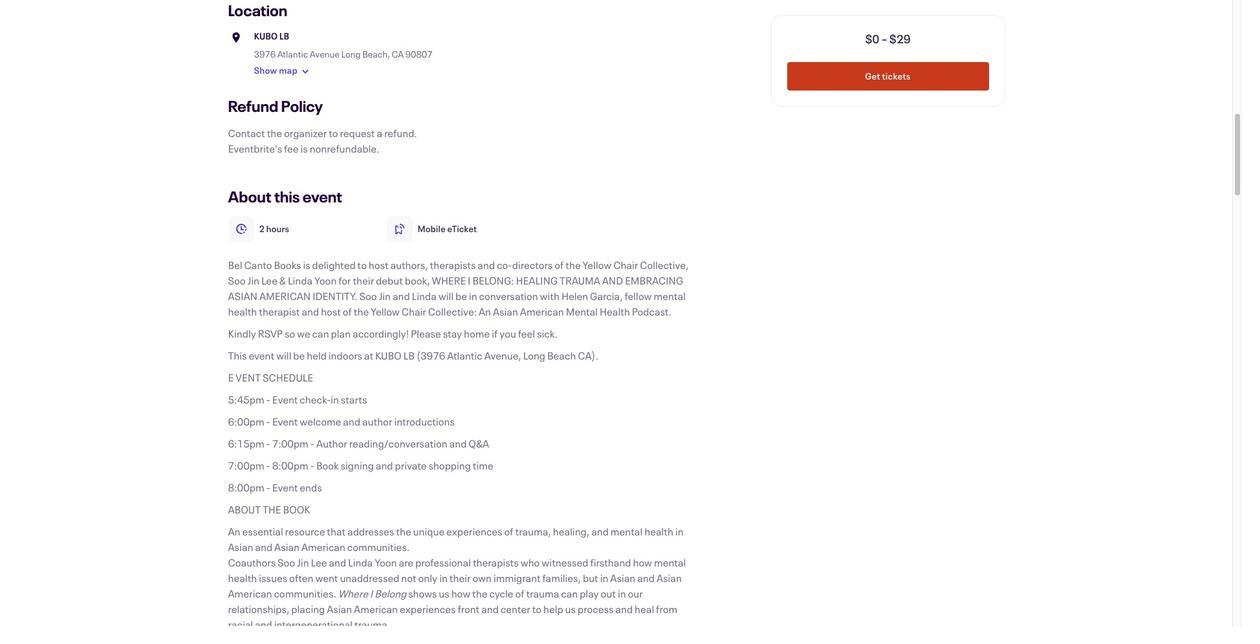 Task type: describe. For each thing, give the bounding box(es) containing it.
contact
[[228, 126, 265, 140]]

show map button
[[254, 61, 313, 82]]

with
[[540, 289, 560, 303]]

1 vertical spatial kubo
[[375, 349, 402, 362]]

mobile
[[418, 223, 446, 235]]

1 horizontal spatial 8:00pm
[[272, 459, 308, 472]]

can inside shows us how the cycle of trauma can play out in our relationships, placing asian american experiences front and center to help us process and heal from racial and intergenerational trauma.
[[561, 587, 578, 600]]

(3976
[[416, 349, 445, 362]]

trauma,
[[515, 525, 551, 538]]

health
[[600, 305, 630, 318]]

- left the book
[[310, 459, 314, 472]]

get tickets button
[[787, 62, 989, 91]]

so
[[285, 327, 295, 340]]

is inside 'contact the organizer to request a refund. eventbrite's fee is nonrefundable.'
[[300, 142, 308, 155]]

eticket
[[447, 223, 477, 235]]

an inside bel canto books is delighted to host authors, therapists and co-directors of the yellow chair collective, soo jin lee & linda yoon for their debut book, where i belong: healing trauma and embracing asian american identity. soo jin and linda will be in conversation with helen garcia, fellow mental health therapist and host of the yellow chair collective: an asian american mental health podcast.
[[479, 305, 491, 318]]

–
[[881, 31, 887, 47]]

refund
[[228, 96, 278, 116]]

asian down resource
[[274, 540, 300, 554]]

heal
[[635, 602, 654, 616]]

in inside bel canto books is delighted to host authors, therapists and co-directors of the yellow chair collective, soo jin lee & linda yoon for their debut book, where i belong: healing trauma and embracing asian american identity. soo jin and linda will be in conversation with helen garcia, fellow mental health therapist and host of the yellow chair collective: an asian american mental health podcast.
[[469, 289, 477, 303]]

- for 6:00pm
[[266, 415, 270, 428]]

0 vertical spatial jin
[[247, 274, 259, 287]]

and right healing,
[[591, 525, 609, 538]]

healing,
[[553, 525, 590, 538]]

american up relationships,
[[228, 587, 272, 600]]

location
[[228, 0, 287, 21]]

90807
[[405, 48, 433, 60]]

an inside an essential resource that addresses the unique experiences of trauma, healing, and mental health in asian and asian american communities. coauthors soo jin lee and linda yoon are professional therapists who witnessed firsthand how mental health issues often went unaddressed not only in their own immigrant families, but in asian and asian american communities.
[[228, 525, 240, 538]]

event for ends
[[272, 481, 298, 494]]

garcia,
[[590, 289, 623, 303]]

- for 6:15pm
[[266, 437, 270, 450]]

asian up from
[[657, 571, 682, 585]]

belong
[[375, 587, 406, 600]]

that
[[327, 525, 346, 538]]

0 horizontal spatial yellow
[[371, 305, 400, 318]]

0 horizontal spatial be
[[293, 349, 305, 362]]

american
[[259, 289, 311, 303]]

this event will be held indoors at kubo lb (3976 atlantic avenue, long beach ca).
[[228, 349, 598, 362]]

fee
[[284, 142, 299, 155]]

lb inside kubo lb 3976 atlantic avenue long beach, ca 90807
[[279, 30, 289, 42]]

how inside shows us how the cycle of trauma can play out in our relationships, placing asian american experiences front and center to help us process and heal from racial and intergenerational trauma.
[[451, 587, 470, 600]]

help
[[543, 602, 563, 616]]

&
[[279, 274, 286, 287]]

the inside an essential resource that addresses the unique experiences of trauma, healing, and mental health in asian and asian american communities. coauthors soo jin lee and linda yoon are professional therapists who witnessed firsthand how mental health issues often went unaddressed not only in their own immigrant families, but in asian and asian american communities.
[[396, 525, 411, 538]]

not
[[401, 571, 416, 585]]

their inside an essential resource that addresses the unique experiences of trauma, healing, and mental health in asian and asian american communities. coauthors soo jin lee and linda yoon are professional therapists who witnessed firsthand how mental health issues often went unaddressed not only in their own immigrant families, but in asian and asian american communities.
[[449, 571, 471, 585]]

please
[[411, 327, 441, 340]]

the up accordingly! on the bottom
[[354, 305, 369, 318]]

home
[[464, 327, 490, 340]]

0 horizontal spatial linda
[[288, 274, 313, 287]]

immigrant
[[494, 571, 541, 585]]

lee inside bel canto books is delighted to host authors, therapists and co-directors of the yellow chair collective, soo jin lee & linda yoon for their debut book, where i belong: healing trauma and embracing asian american identity. soo jin and linda will be in conversation with helen garcia, fellow mental health therapist and host of the yellow chair collective: an asian american mental health podcast.
[[261, 274, 277, 287]]

- for 7:00pm
[[266, 459, 270, 472]]

author
[[362, 415, 392, 428]]

issues
[[259, 571, 287, 585]]

stay
[[443, 327, 462, 340]]

of down identity.
[[343, 305, 352, 318]]

ends
[[300, 481, 322, 494]]

helen
[[561, 289, 588, 303]]

refund policy
[[228, 96, 323, 116]]

1 vertical spatial atlantic
[[447, 349, 482, 362]]

eventbrite's
[[228, 142, 282, 155]]

is inside bel canto books is delighted to host authors, therapists and co-directors of the yellow chair collective, soo jin lee & linda yoon for their debut book, where i belong: healing trauma and embracing asian american identity. soo jin and linda will be in conversation with helen garcia, fellow mental health therapist and host of the yellow chair collective: an asian american mental health podcast.
[[303, 258, 310, 272]]

therapists inside bel canto books is delighted to host authors, therapists and co-directors of the yellow chair collective, soo jin lee & linda yoon for their debut book, where i belong: healing trauma and embracing asian american identity. soo jin and linda will be in conversation with helen garcia, fellow mental health therapist and host of the yellow chair collective: an asian american mental health podcast.
[[430, 258, 476, 272]]

vent
[[236, 371, 261, 384]]

8:00pm - event ends
[[228, 481, 322, 494]]

refund.
[[384, 126, 417, 140]]

trauma
[[560, 274, 600, 287]]

process
[[578, 602, 614, 616]]

and down starts
[[343, 415, 360, 428]]

1 horizontal spatial us
[[565, 602, 576, 616]]

their inside bel canto books is delighted to host authors, therapists and co-directors of the yellow chair collective, soo jin lee & linda yoon for their debut book, where i belong: healing trauma and embracing asian american identity. soo jin and linda will be in conversation with helen garcia, fellow mental health therapist and host of the yellow chair collective: an asian american mental health podcast.
[[353, 274, 374, 287]]

to inside shows us how the cycle of trauma can play out in our relationships, placing asian american experiences front and center to help us process and heal from racial and intergenerational trauma.
[[532, 602, 542, 616]]

1 vertical spatial mental
[[611, 525, 643, 538]]

addresses
[[347, 525, 394, 538]]

of inside an essential resource that addresses the unique experiences of trauma, healing, and mental health in asian and asian american communities. coauthors soo jin lee and linda yoon are professional therapists who witnessed firsthand how mental health issues often went unaddressed not only in their own immigrant families, but in asian and asian american communities.
[[504, 525, 513, 538]]

long inside kubo lb 3976 atlantic avenue long beach, ca 90807
[[341, 48, 361, 60]]

belong:
[[472, 274, 514, 287]]

who
[[521, 556, 540, 569]]

0 vertical spatial host
[[369, 258, 389, 272]]

avenue
[[310, 48, 340, 60]]

lee inside an essential resource that addresses the unique experiences of trauma, healing, and mental health in asian and asian american communities. coauthors soo jin lee and linda yoon are professional therapists who witnessed firsthand how mental health issues often went unaddressed not only in their own immigrant families, but in asian and asian american communities.
[[311, 556, 327, 569]]

0 vertical spatial 7:00pm
[[272, 437, 308, 450]]

0 horizontal spatial 7:00pm
[[228, 459, 264, 472]]

be inside bel canto books is delighted to host authors, therapists and co-directors of the yellow chair collective, soo jin lee & linda yoon for their debut book, where i belong: healing trauma and embracing asian american identity. soo jin and linda will be in conversation with helen garcia, fellow mental health therapist and host of the yellow chair collective: an asian american mental health podcast.
[[455, 289, 467, 303]]

6:00pm - event welcome and author introductions
[[228, 415, 455, 428]]

a
[[377, 126, 382, 140]]

$0 – $29
[[865, 31, 911, 47]]

american down that
[[301, 540, 345, 554]]

healing
[[516, 274, 558, 287]]

get
[[865, 70, 880, 82]]

2 hours
[[259, 223, 289, 235]]

0 vertical spatial communities.
[[347, 540, 410, 554]]

play
[[580, 587, 599, 600]]

0 horizontal spatial soo
[[228, 274, 246, 287]]

author
[[316, 437, 347, 450]]

check-
[[300, 393, 331, 406]]

the inside shows us how the cycle of trauma can play out in our relationships, placing asian american experiences front and center to help us process and heal from racial and intergenerational trauma.
[[472, 587, 487, 600]]

delighted
[[312, 258, 356, 272]]

0 horizontal spatial 8:00pm
[[228, 481, 264, 494]]

soo inside an essential resource that addresses the unique experiences of trauma, healing, and mental health in asian and asian american communities. coauthors soo jin lee and linda yoon are professional therapists who witnessed firsthand how mental health issues often went unaddressed not only in their own immigrant families, but in asian and asian american communities.
[[278, 556, 295, 569]]

shows us how the cycle of trauma can play out in our relationships, placing asian american experiences front and center to help us process and heal from racial and intergenerational trauma.
[[228, 587, 677, 626]]

embracing
[[625, 274, 683, 287]]

0 horizontal spatial will
[[276, 349, 291, 362]]

5:45pm
[[228, 393, 264, 406]]

1 horizontal spatial event
[[303, 186, 342, 207]]

therapist
[[259, 305, 300, 318]]

feel
[[518, 327, 535, 340]]

book
[[316, 459, 339, 472]]

directors
[[512, 258, 553, 272]]

and up went
[[329, 556, 346, 569]]

and down reading/conversation
[[376, 459, 393, 472]]

and down the debut
[[393, 289, 410, 303]]

book
[[283, 503, 310, 516]]

tickets
[[882, 70, 911, 82]]

1 vertical spatial communities.
[[274, 587, 336, 600]]

co-
[[497, 258, 512, 272]]

1 vertical spatial jin
[[379, 289, 391, 303]]

podcast.
[[632, 305, 671, 318]]

trauma.
[[354, 618, 390, 626]]

0 horizontal spatial chair
[[402, 305, 426, 318]]

e vent schedule
[[228, 371, 313, 384]]

witnessed
[[542, 556, 588, 569]]

experiences inside an essential resource that addresses the unique experiences of trauma, healing, and mental health in asian and asian american communities. coauthors soo jin lee and linda yoon are professional therapists who witnessed firsthand how mental health issues often went unaddressed not only in their own immigrant families, but in asian and asian american communities.
[[446, 525, 502, 538]]

show
[[254, 64, 277, 76]]

will inside bel canto books is delighted to host authors, therapists and co-directors of the yellow chair collective, soo jin lee & linda yoon for their debut book, where i belong: healing trauma and embracing asian american identity. soo jin and linda will be in conversation with helen garcia, fellow mental health therapist and host of the yellow chair collective: an asian american mental health podcast.
[[438, 289, 454, 303]]



Task type: locate. For each thing, give the bounding box(es) containing it.
collective,
[[640, 258, 689, 272]]

0 horizontal spatial jin
[[247, 274, 259, 287]]

0 vertical spatial lee
[[261, 274, 277, 287]]

book,
[[405, 274, 430, 287]]

host up the debut
[[369, 258, 389, 272]]

atlantic inside kubo lb 3976 atlantic avenue long beach, ca 90807
[[277, 48, 308, 60]]

i right where
[[468, 274, 471, 287]]

private
[[395, 459, 427, 472]]

this
[[228, 349, 247, 362]]

0 horizontal spatial kubo
[[254, 30, 278, 42]]

kubo up "3976"
[[254, 30, 278, 42]]

of down immigrant on the left
[[515, 587, 524, 600]]

- up 8:00pm - event ends
[[266, 459, 270, 472]]

policy
[[281, 96, 323, 116]]

1 horizontal spatial long
[[523, 349, 545, 362]]

- right 6:15pm on the bottom left
[[266, 437, 270, 450]]

to inside bel canto books is delighted to host authors, therapists and co-directors of the yellow chair collective, soo jin lee & linda yoon for their debut book, where i belong: healing trauma and embracing asian american identity. soo jin and linda will be in conversation with helen garcia, fellow mental health therapist and host of the yellow chair collective: an asian american mental health podcast.
[[357, 258, 367, 272]]

the
[[263, 503, 281, 516]]

1 horizontal spatial yellow
[[583, 258, 612, 272]]

0 vertical spatial linda
[[288, 274, 313, 287]]

7:00pm down 6:15pm on the bottom left
[[228, 459, 264, 472]]

soo down the debut
[[359, 289, 377, 303]]

2 vertical spatial to
[[532, 602, 542, 616]]

2
[[259, 223, 265, 235]]

0 horizontal spatial an
[[228, 525, 240, 538]]

of up trauma
[[555, 258, 564, 272]]

event down rsvp
[[249, 349, 274, 362]]

1 vertical spatial health
[[644, 525, 673, 538]]

mental inside bel canto books is delighted to host authors, therapists and co-directors of the yellow chair collective, soo jin lee & linda yoon for their debut book, where i belong: healing trauma and embracing asian american identity. soo jin and linda will be in conversation with helen garcia, fellow mental health therapist and host of the yellow chair collective: an asian american mental health podcast.
[[654, 289, 686, 303]]

jin up often
[[297, 556, 309, 569]]

soo
[[228, 274, 246, 287], [359, 289, 377, 303], [278, 556, 295, 569]]

how inside an essential resource that addresses the unique experiences of trauma, healing, and mental health in asian and asian american communities. coauthors soo jin lee and linda yoon are professional therapists who witnessed firsthand how mental health issues often went unaddressed not only in their own immigrant families, but in asian and asian american communities.
[[633, 556, 652, 569]]

1 horizontal spatial yoon
[[375, 556, 397, 569]]

unaddressed
[[340, 571, 399, 585]]

you
[[500, 327, 516, 340]]

if
[[492, 327, 498, 340]]

in inside shows us how the cycle of trauma can play out in our relationships, placing asian american experiences front and center to help us process and heal from racial and intergenerational trauma.
[[618, 587, 626, 600]]

therapists up where
[[430, 258, 476, 272]]

organizer
[[284, 126, 327, 140]]

can
[[312, 327, 329, 340], [561, 587, 578, 600]]

asian
[[228, 289, 257, 303]]

can right we
[[312, 327, 329, 340]]

contact the organizer to request a refund. eventbrite's fee is nonrefundable.
[[228, 126, 417, 155]]

asian up coauthors
[[228, 540, 253, 554]]

their right for
[[353, 274, 374, 287]]

2 event from the top
[[272, 415, 298, 428]]

0 vertical spatial is
[[300, 142, 308, 155]]

0 vertical spatial an
[[479, 305, 491, 318]]

communities. down the addresses
[[347, 540, 410, 554]]

long down feel
[[523, 349, 545, 362]]

1 horizontal spatial can
[[561, 587, 578, 600]]

1 horizontal spatial jin
[[297, 556, 309, 569]]

1 horizontal spatial i
[[468, 274, 471, 287]]

1 vertical spatial can
[[561, 587, 578, 600]]

but
[[583, 571, 598, 585]]

2 vertical spatial soo
[[278, 556, 295, 569]]

event for welcome
[[272, 415, 298, 428]]

0 horizontal spatial lee
[[261, 274, 277, 287]]

welcome
[[300, 415, 341, 428]]

be left held
[[293, 349, 305, 362]]

0 vertical spatial therapists
[[430, 258, 476, 272]]

books
[[274, 258, 301, 272]]

1 vertical spatial lb
[[403, 349, 415, 362]]

of left the trauma,
[[504, 525, 513, 538]]

intergenerational
[[274, 618, 353, 626]]

1 vertical spatial an
[[228, 525, 240, 538]]

- up about the book
[[266, 481, 270, 494]]

1 horizontal spatial host
[[369, 258, 389, 272]]

1 vertical spatial how
[[451, 587, 470, 600]]

the left the 'unique' on the bottom left of page
[[396, 525, 411, 538]]

0 horizontal spatial yoon
[[314, 274, 337, 287]]

event for check-
[[272, 393, 298, 406]]

plan
[[331, 327, 351, 340]]

to up nonrefundable.
[[329, 126, 338, 140]]

0 horizontal spatial i
[[370, 587, 373, 600]]

reading/conversation
[[349, 437, 447, 450]]

an essential resource that addresses the unique experiences of trauma, healing, and mental health in asian and asian american communities. coauthors soo jin lee and linda yoon are professional therapists who witnessed firsthand how mental health issues often went unaddressed not only in their own immigrant families, but in asian and asian american communities.
[[228, 525, 686, 600]]

yoon inside an essential resource that addresses the unique experiences of trauma, healing, and mental health in asian and asian american communities. coauthors soo jin lee and linda yoon are professional therapists who witnessed firsthand how mental health issues often went unaddressed not only in their own immigrant families, but in asian and asian american communities.
[[375, 556, 397, 569]]

only
[[418, 571, 437, 585]]

event right this at left top
[[303, 186, 342, 207]]

0 vertical spatial lb
[[279, 30, 289, 42]]

0 vertical spatial how
[[633, 556, 652, 569]]

bel canto books is delighted to host authors, therapists and co-directors of the yellow chair collective, soo jin lee & linda yoon for their debut book, where i belong: healing trauma and embracing asian american identity. soo jin and linda will be in conversation with helen garcia, fellow mental health therapist and host of the yellow chair collective: an asian american mental health podcast.
[[228, 258, 689, 318]]

1 vertical spatial long
[[523, 349, 545, 362]]

kubo inside kubo lb 3976 atlantic avenue long beach, ca 90807
[[254, 30, 278, 42]]

3 event from the top
[[272, 481, 298, 494]]

shopping
[[428, 459, 471, 472]]

2 horizontal spatial soo
[[359, 289, 377, 303]]

1 vertical spatial i
[[370, 587, 373, 600]]

- right 5:45pm
[[266, 393, 270, 406]]

- for 5:45pm
[[266, 393, 270, 406]]

bel
[[228, 258, 242, 272]]

1 vertical spatial lee
[[311, 556, 327, 569]]

yoon left are
[[375, 556, 397, 569]]

8:00pm up about at bottom
[[228, 481, 264, 494]]

0 vertical spatial us
[[439, 587, 449, 600]]

0 vertical spatial chair
[[613, 258, 638, 272]]

0 horizontal spatial atlantic
[[277, 48, 308, 60]]

mental down embracing
[[654, 289, 686, 303]]

0 vertical spatial be
[[455, 289, 467, 303]]

1 vertical spatial will
[[276, 349, 291, 362]]

is right the books
[[303, 258, 310, 272]]

and down cycle
[[481, 602, 499, 616]]

shows
[[408, 587, 437, 600]]

sick.
[[537, 327, 557, 340]]

0 horizontal spatial to
[[329, 126, 338, 140]]

host
[[369, 258, 389, 272], [321, 305, 341, 318]]

lee left &
[[261, 274, 277, 287]]

the down own
[[472, 587, 487, 600]]

0 vertical spatial yoon
[[314, 274, 337, 287]]

0 vertical spatial 8:00pm
[[272, 459, 308, 472]]

asian down conversation
[[493, 305, 518, 318]]

q&a
[[469, 437, 489, 450]]

1 horizontal spatial lee
[[311, 556, 327, 569]]

0 vertical spatial i
[[468, 274, 471, 287]]

1 horizontal spatial an
[[479, 305, 491, 318]]

0 vertical spatial can
[[312, 327, 329, 340]]

asian inside shows us how the cycle of trauma can play out in our relationships, placing asian american experiences front and center to help us process and heal from racial and intergenerational trauma.
[[327, 602, 352, 616]]

yellow up accordingly! on the bottom
[[371, 305, 400, 318]]

1 vertical spatial to
[[357, 258, 367, 272]]

linda down book,
[[412, 289, 437, 303]]

0 vertical spatial will
[[438, 289, 454, 303]]

1 horizontal spatial 7:00pm
[[272, 437, 308, 450]]

0 vertical spatial to
[[329, 126, 338, 140]]

and up we
[[302, 305, 319, 318]]

will up schedule
[[276, 349, 291, 362]]

atlantic down home
[[447, 349, 482, 362]]

0 vertical spatial event
[[303, 186, 342, 207]]

beach,
[[362, 48, 390, 60]]

linda right &
[[288, 274, 313, 287]]

and down essential
[[255, 540, 272, 554]]

resource
[[285, 525, 325, 538]]

1 vertical spatial soo
[[359, 289, 377, 303]]

american inside bel canto books is delighted to host authors, therapists and co-directors of the yellow chair collective, soo jin lee & linda yoon for their debut book, where i belong: healing trauma and embracing asian american identity. soo jin and linda will be in conversation with helen garcia, fellow mental health therapist and host of the yellow chair collective: an asian american mental health podcast.
[[520, 305, 564, 318]]

the inside 'contact the organizer to request a refund. eventbrite's fee is nonrefundable.'
[[267, 126, 282, 140]]

chair up and
[[613, 258, 638, 272]]

essential
[[242, 525, 283, 538]]

8:00pm
[[272, 459, 308, 472], [228, 481, 264, 494]]

0 vertical spatial experiences
[[446, 525, 502, 538]]

2 vertical spatial linda
[[348, 556, 373, 569]]

1 event from the top
[[272, 393, 298, 406]]

linda up unaddressed
[[348, 556, 373, 569]]

1 vertical spatial event
[[249, 349, 274, 362]]

introductions
[[394, 415, 455, 428]]

placing
[[291, 602, 325, 616]]

- for 8:00pm
[[266, 481, 270, 494]]

soo up issues
[[278, 556, 295, 569]]

asian down where
[[327, 602, 352, 616]]

an up home
[[479, 305, 491, 318]]

7:00pm - 8:00pm - book signing and private shopping time
[[228, 459, 493, 472]]

atlantic up map at the top left
[[277, 48, 308, 60]]

can down families,
[[561, 587, 578, 600]]

and up the belong:
[[478, 258, 495, 272]]

families,
[[542, 571, 581, 585]]

long left beach,
[[341, 48, 361, 60]]

1 vertical spatial us
[[565, 602, 576, 616]]

mental
[[654, 289, 686, 303], [611, 525, 643, 538], [654, 556, 686, 569]]

2 vertical spatial event
[[272, 481, 298, 494]]

and left q&a at left bottom
[[449, 437, 467, 450]]

jin down the debut
[[379, 289, 391, 303]]

experiences down shows
[[400, 602, 456, 616]]

lee
[[261, 274, 277, 287], [311, 556, 327, 569]]

the up trauma
[[566, 258, 581, 272]]

soo down bel
[[228, 274, 246, 287]]

how up front
[[451, 587, 470, 600]]

1 horizontal spatial communities.
[[347, 540, 410, 554]]

is right fee
[[300, 142, 308, 155]]

health inside bel canto books is delighted to host authors, therapists and co-directors of the yellow chair collective, soo jin lee & linda yoon for their debut book, where i belong: healing trauma and embracing asian american identity. soo jin and linda will be in conversation with helen garcia, fellow mental health therapist and host of the yellow chair collective: an asian american mental health podcast.
[[228, 305, 257, 318]]

1 horizontal spatial how
[[633, 556, 652, 569]]

therapists up own
[[473, 556, 519, 569]]

0 horizontal spatial host
[[321, 305, 341, 318]]

0 horizontal spatial lb
[[279, 30, 289, 42]]

where
[[338, 587, 368, 600]]

yellow up and
[[583, 258, 612, 272]]

trauma
[[526, 587, 559, 600]]

kindly
[[228, 327, 256, 340]]

- left author
[[310, 437, 314, 450]]

8:00pm up 8:00pm - event ends
[[272, 459, 308, 472]]

$0
[[865, 31, 879, 47]]

and
[[602, 274, 623, 287]]

experiences inside shows us how the cycle of trauma can play out in our relationships, placing asian american experiences front and center to help us process and heal from racial and intergenerational trauma.
[[400, 602, 456, 616]]

for
[[338, 274, 351, 287]]

about
[[228, 186, 271, 207]]

0 vertical spatial their
[[353, 274, 374, 287]]

jin inside an essential resource that addresses the unique experiences of trauma, healing, and mental health in asian and asian american communities. coauthors soo jin lee and linda yoon are professional therapists who witnessed firsthand how mental health issues often went unaddressed not only in their own immigrant families, but in asian and asian american communities.
[[297, 556, 309, 569]]

event up book
[[272, 481, 298, 494]]

0 horizontal spatial event
[[249, 349, 274, 362]]

from
[[656, 602, 677, 616]]

1 vertical spatial yoon
[[375, 556, 397, 569]]

0 vertical spatial mental
[[654, 289, 686, 303]]

ca
[[392, 48, 404, 60]]

went
[[315, 571, 338, 585]]

be up the collective:
[[455, 289, 467, 303]]

where i belong
[[338, 587, 406, 600]]

2 vertical spatial jin
[[297, 556, 309, 569]]

to left help
[[532, 602, 542, 616]]

1 vertical spatial chair
[[402, 305, 426, 318]]

map
[[279, 64, 297, 76]]

american down 'with'
[[520, 305, 564, 318]]

0 vertical spatial event
[[272, 393, 298, 406]]

1 vertical spatial linda
[[412, 289, 437, 303]]

7:00pm down welcome at bottom
[[272, 437, 308, 450]]

chair up please
[[402, 305, 426, 318]]

therapists inside an essential resource that addresses the unique experiences of trauma, healing, and mental health in asian and asian american communities. coauthors soo jin lee and linda yoon are professional therapists who witnessed firsthand how mental health issues often went unaddressed not only in their own immigrant families, but in asian and asian american communities.
[[473, 556, 519, 569]]

1 horizontal spatial be
[[455, 289, 467, 303]]

communities. up placing
[[274, 587, 336, 600]]

yoon down delighted
[[314, 274, 337, 287]]

health
[[228, 305, 257, 318], [644, 525, 673, 538], [228, 571, 257, 585]]

mental up firsthand
[[611, 525, 643, 538]]

be
[[455, 289, 467, 303], [293, 349, 305, 362]]

host down identity.
[[321, 305, 341, 318]]

their left own
[[449, 571, 471, 585]]

yoon inside bel canto books is delighted to host authors, therapists and co-directors of the yellow chair collective, soo jin lee & linda yoon for their debut book, where i belong: healing trauma and embracing asian american identity. soo jin and linda will be in conversation with helen garcia, fellow mental health therapist and host of the yellow chair collective: an asian american mental health podcast.
[[314, 274, 337, 287]]

0 vertical spatial kubo
[[254, 30, 278, 42]]

ca).
[[578, 349, 598, 362]]

lb up map at the top left
[[279, 30, 289, 42]]

authors,
[[390, 258, 428, 272]]

request
[[340, 126, 375, 140]]

0 horizontal spatial how
[[451, 587, 470, 600]]

chair
[[613, 258, 638, 272], [402, 305, 426, 318]]

asian down firsthand
[[610, 571, 635, 585]]

1 vertical spatial is
[[303, 258, 310, 272]]

an down about at bottom
[[228, 525, 240, 538]]

the up 'eventbrite's' on the left top of page
[[267, 126, 282, 140]]

lee up went
[[311, 556, 327, 569]]

mobile eticket
[[418, 223, 477, 235]]

an
[[479, 305, 491, 318], [228, 525, 240, 538]]

collective:
[[428, 305, 477, 318]]

1 horizontal spatial lb
[[403, 349, 415, 362]]

1 horizontal spatial soo
[[278, 556, 295, 569]]

get tickets
[[865, 70, 911, 82]]

2 horizontal spatial linda
[[412, 289, 437, 303]]

0 horizontal spatial can
[[312, 327, 329, 340]]

2 vertical spatial mental
[[654, 556, 686, 569]]

how up our
[[633, 556, 652, 569]]

2 horizontal spatial jin
[[379, 289, 391, 303]]

event down 5:45pm - event check-in starts
[[272, 415, 298, 428]]

of inside shows us how the cycle of trauma can play out in our relationships, placing asian american experiences front and center to help us process and heal from racial and intergenerational trauma.
[[515, 587, 524, 600]]

to
[[329, 126, 338, 140], [357, 258, 367, 272], [532, 602, 542, 616]]

rsvp
[[258, 327, 283, 340]]

i inside bel canto books is delighted to host authors, therapists and co-directors of the yellow chair collective, soo jin lee & linda yoon for their debut book, where i belong: healing trauma and embracing asian american identity. soo jin and linda will be in conversation with helen garcia, fellow mental health therapist and host of the yellow chair collective: an asian american mental health podcast.
[[468, 274, 471, 287]]

kubo right at
[[375, 349, 402, 362]]

1 horizontal spatial to
[[357, 258, 367, 272]]

2 vertical spatial health
[[228, 571, 257, 585]]

accordingly!
[[353, 327, 409, 340]]

fellow
[[625, 289, 652, 303]]

1 horizontal spatial linda
[[348, 556, 373, 569]]

1 vertical spatial event
[[272, 415, 298, 428]]

1 vertical spatial experiences
[[400, 602, 456, 616]]

0 horizontal spatial us
[[439, 587, 449, 600]]

asian inside bel canto books is delighted to host authors, therapists and co-directors of the yellow chair collective, soo jin lee & linda yoon for their debut book, where i belong: healing trauma and embracing asian american identity. soo jin and linda will be in conversation with helen garcia, fellow mental health therapist and host of the yellow chair collective: an asian american mental health podcast.
[[493, 305, 518, 318]]

kubo lb 3976 atlantic avenue long beach, ca 90807
[[254, 30, 433, 60]]

to right delighted
[[357, 258, 367, 272]]

- right 6:00pm
[[266, 415, 270, 428]]

indoors
[[328, 349, 362, 362]]

1 horizontal spatial will
[[438, 289, 454, 303]]

1 vertical spatial host
[[321, 305, 341, 318]]

and down our
[[615, 602, 633, 616]]

held
[[307, 349, 327, 362]]

lb left (3976 at left
[[403, 349, 415, 362]]

1 horizontal spatial chair
[[613, 258, 638, 272]]

to inside 'contact the organizer to request a refund. eventbrite's fee is nonrefundable.'
[[329, 126, 338, 140]]

6:00pm
[[228, 415, 264, 428]]

event down schedule
[[272, 393, 298, 406]]

and down relationships,
[[255, 618, 272, 626]]

0 vertical spatial atlantic
[[277, 48, 308, 60]]

show map
[[254, 64, 297, 76]]

often
[[289, 571, 313, 585]]

6:15pm - 7:00pm - author reading/conversation and q&a
[[228, 437, 489, 450]]

our
[[628, 587, 643, 600]]

linda inside an essential resource that addresses the unique experiences of trauma, healing, and mental health in asian and asian american communities. coauthors soo jin lee and linda yoon are professional therapists who witnessed firsthand how mental health issues often went unaddressed not only in their own immigrant families, but in asian and asian american communities.
[[348, 556, 373, 569]]

0 horizontal spatial long
[[341, 48, 361, 60]]

us right help
[[565, 602, 576, 616]]

and up our
[[637, 571, 655, 585]]

long
[[341, 48, 361, 60], [523, 349, 545, 362]]

us right shows
[[439, 587, 449, 600]]

american inside shows us how the cycle of trauma can play out in our relationships, placing asian american experiences front and center to help us process and heal from racial and intergenerational trauma.
[[354, 602, 398, 616]]

about
[[228, 503, 261, 516]]

jin down the canto
[[247, 274, 259, 287]]

debut
[[376, 274, 403, 287]]



Task type: vqa. For each thing, say whether or not it's contained in the screenshot.
HELD
yes



